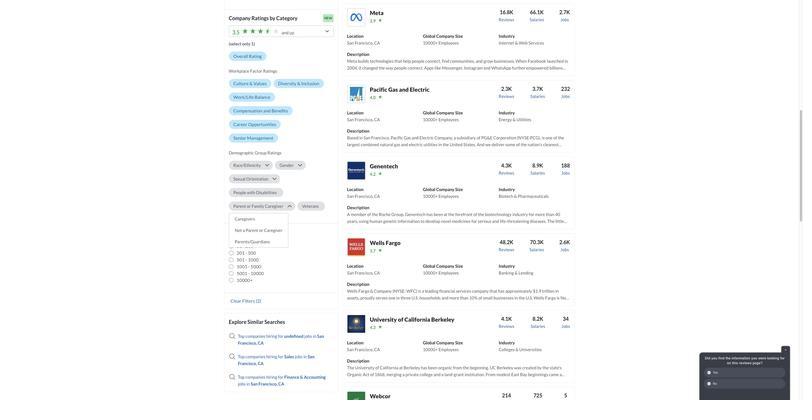 Task type: describe. For each thing, give the bounding box(es) containing it.
48.2k
[[500, 239, 513, 246]]

university of california berkeley image
[[347, 315, 365, 334]]

that
[[394, 59, 402, 64]]

and left virtual
[[543, 72, 550, 77]]

location for pacific gas and electric
[[347, 110, 364, 115]]

ca inside "top companies hiring for finance & accounting jobs in san francisco, ca"
[[278, 382, 284, 387]]

beyond
[[420, 72, 434, 77]]

in inside "top companies hiring for finance & accounting jobs in san francisco, ca"
[[246, 382, 250, 387]]

top for top companies hiring for undefined jobs in
[[238, 334, 245, 339]]

global company size 10000+ employees for wells fargo
[[423, 264, 463, 276]]

industry colleges & universities
[[499, 341, 542, 353]]

description for genentech
[[347, 205, 369, 210]]

34
[[563, 316, 569, 323]]

values
[[254, 81, 267, 86]]

industry for meta
[[499, 34, 515, 39]]

description inside description meta builds technologies that help people connect, find communities, and grow businesses. when facebook launched in 2004, it changed the way people connect. apps like messenger, instagram and whatsapp further empowered billions around the world. now, meta is moving beyond 2d screens toward immersive experiences like augmented and virtual reality to help build the next evolution in social technology.
[[347, 52, 369, 57]]

san francisco, ca for sales
[[238, 355, 315, 367]]

description for university of california berkeley
[[347, 359, 369, 364]]

location san francisco, ca for pacific gas and electric
[[347, 110, 380, 122]]

looking
[[767, 357, 779, 361]]

200
[[245, 244, 253, 249]]

1001 - 5000
[[237, 264, 261, 270]]

salaries for university of california berkeley
[[531, 324, 545, 329]]

employees for genentech
[[439, 194, 459, 199]]

for for sales
[[278, 355, 283, 360]]

location san francisco, ca for meta
[[347, 34, 380, 45]]

employees for pacific gas and electric
[[439, 117, 459, 122]]

industry banking & lending
[[499, 264, 533, 276]]

internet
[[499, 40, 514, 45]]

and down grow
[[484, 65, 491, 71]]

overall rating
[[233, 53, 262, 59]]

0 vertical spatial or
[[247, 204, 251, 209]]

page?
[[753, 362, 763, 366]]

meta image
[[347, 8, 365, 26]]

214
[[502, 393, 511, 399]]

the down now,
[[384, 79, 390, 84]]

overall
[[233, 53, 248, 59]]

accounting
[[304, 375, 326, 380]]

2.3k reviews
[[499, 86, 514, 99]]

parents/guardians
[[235, 239, 270, 245]]

reviews
[[739, 362, 752, 366]]

4.1k
[[501, 316, 512, 323]]

1 you from the left
[[711, 357, 717, 361]]

size for wells fargo
[[455, 264, 463, 269]]

201
[[237, 251, 245, 256]]

wells fargo image
[[347, 239, 365, 257]]

clear filters (2)
[[231, 299, 261, 304]]

searches
[[264, 319, 285, 326]]

balance
[[255, 94, 270, 100]]

businesses.
[[494, 59, 515, 64]]

- for 5001
[[248, 271, 250, 276]]

& left inclusion
[[297, 81, 300, 86]]

salaries for wells fargo
[[530, 247, 544, 253]]

wells fargo
[[370, 240, 401, 247]]

sales
[[284, 355, 294, 360]]

global for wells fargo
[[423, 264, 435, 269]]

pacific
[[370, 86, 387, 93]]

build
[[374, 79, 383, 84]]

reviews for wells fargo
[[499, 247, 514, 253]]

industry for wells fargo
[[499, 264, 515, 269]]

location san francisco, ca for genentech
[[347, 187, 380, 199]]

company for meta
[[436, 34, 454, 39]]

industry internet & web services
[[499, 34, 544, 45]]

jobs for sales
[[295, 355, 303, 360]]

location for university of california berkeley
[[347, 341, 364, 346]]

caregivers
[[235, 217, 255, 222]]

the inside did you find the information you were looking for on this reviews page?
[[726, 357, 731, 361]]

is
[[402, 72, 405, 77]]

jobs for meta
[[561, 17, 569, 22]]

1 horizontal spatial people
[[412, 59, 425, 64]]

communities,
[[450, 59, 475, 64]]

501 - 1000
[[237, 257, 259, 263]]

global for university of california berkeley
[[423, 341, 435, 346]]

hiring for undefined
[[266, 334, 277, 339]]

3.5
[[233, 29, 240, 36]]

reviews for meta
[[499, 17, 514, 22]]

- for 1
[[240, 237, 242, 242]]

find inside did you find the information you were looking for on this reviews page?
[[718, 357, 725, 361]]

on
[[727, 362, 731, 366]]

jobs for university of california berkeley
[[562, 324, 570, 329]]

around
[[347, 72, 361, 77]]

did you find the information you were looking for on this reviews page?
[[705, 357, 785, 366]]

188
[[561, 163, 570, 169]]

filters
[[242, 299, 255, 304]]

services
[[529, 40, 544, 45]]

global company size 10000+ employees for pacific gas and electric
[[423, 110, 463, 122]]

ratings for factor
[[263, 69, 277, 74]]

compensation and benefits button
[[229, 106, 293, 115]]

location san francisco, ca for wells fargo
[[347, 264, 380, 276]]

diversity & inclusion
[[278, 81, 319, 86]]

8.9k
[[532, 163, 543, 169]]

4.0
[[370, 95, 376, 100]]

gas
[[388, 86, 398, 93]]

725
[[534, 393, 542, 399]]

explore similar searches
[[229, 319, 285, 326]]

global for meta
[[423, 34, 435, 39]]

reviews for pacific gas and electric
[[499, 94, 514, 99]]

family
[[252, 204, 264, 209]]

overall rating button
[[229, 52, 266, 61]]

1)
[[251, 41, 255, 46]]

apps
[[424, 65, 434, 71]]

(2)
[[256, 299, 261, 304]]

industry for university of california berkeley
[[499, 341, 515, 346]]

workplace
[[229, 69, 249, 74]]

did
[[705, 357, 710, 361]]

california
[[405, 317, 430, 323]]

next
[[391, 79, 399, 84]]

culture
[[233, 81, 249, 86]]

jobs for wells fargo
[[561, 247, 569, 253]]

career
[[233, 122, 247, 127]]

4.3k reviews
[[499, 163, 514, 176]]

way
[[386, 65, 393, 71]]

university of california berkeley
[[370, 317, 454, 323]]

the up to at top left
[[361, 72, 368, 77]]

66.1k salaries
[[530, 9, 544, 22]]

and down evolution
[[399, 86, 409, 93]]

san francisco, ca for undefined
[[238, 334, 324, 346]]

and up instagram
[[476, 59, 483, 64]]

company for university of california berkeley
[[436, 341, 454, 346]]

sexual orientation
[[233, 177, 268, 182]]

of
[[398, 317, 403, 323]]

opportunities
[[248, 122, 276, 127]]

0 vertical spatial meta
[[370, 9, 384, 16]]

parent or family caregiver
[[233, 204, 283, 209]]

career opportunities
[[233, 122, 276, 127]]

description for pacific gas and electric
[[347, 129, 369, 134]]

10000
[[251, 271, 264, 276]]

to
[[360, 79, 364, 84]]

employees for university of california berkeley
[[439, 348, 459, 353]]

size for meta
[[455, 34, 463, 39]]

global company size 10000+ employees for meta
[[423, 34, 463, 45]]

workplace factor ratings
[[229, 69, 277, 74]]

moving
[[406, 72, 420, 77]]

hiring for finance
[[266, 375, 277, 380]]

screens
[[442, 72, 456, 77]]

1 horizontal spatial like
[[514, 72, 521, 77]]

jobs for genentech
[[561, 171, 570, 176]]

global for pacific gas and electric
[[423, 110, 435, 115]]

demographic group ratings
[[229, 150, 282, 156]]

salaries for meta
[[530, 17, 544, 22]]

companies for top companies hiring for sales jobs in
[[246, 355, 265, 360]]

for for undefined
[[278, 334, 283, 339]]

find inside description meta builds technologies that help people connect, find communities, and grow businesses. when facebook launched in 2004, it changed the way people connect. apps like messenger, instagram and whatsapp further empowered billions around the world. now, meta is moving beyond 2d screens toward immersive experiences like augmented and virtual reality to help build the next evolution in social technology.
[[442, 59, 449, 64]]

banking
[[499, 271, 514, 276]]

san inside "top companies hiring for finance & accounting jobs in san francisco, ca"
[[251, 382, 258, 387]]

with
[[247, 190, 255, 195]]

& inside industry energy & utilities
[[513, 117, 516, 122]]

information
[[732, 357, 750, 361]]

214 link
[[499, 392, 514, 401]]

messenger,
[[442, 65, 463, 71]]

energy
[[499, 117, 512, 122]]

0 horizontal spatial like
[[435, 65, 441, 71]]

company for genentech
[[436, 187, 454, 192]]

reviews for university of california berkeley
[[499, 324, 514, 329]]

10000+ for wells fargo
[[423, 271, 438, 276]]



Task type: locate. For each thing, give the bounding box(es) containing it.
- for 51
[[243, 244, 245, 249]]

top companies hiring for sales jobs in
[[238, 355, 308, 360]]

3 global company size 10000+ employees from the top
[[423, 187, 463, 199]]

10000+ for pacific gas and electric
[[423, 117, 438, 122]]

company for pacific gas and electric
[[436, 110, 454, 115]]

5
[[564, 393, 567, 399]]

and left up
[[282, 30, 289, 35]]

jobs inside 2.6k jobs
[[561, 247, 569, 253]]

70.3k salaries
[[530, 239, 544, 253]]

pacific gas and electric
[[370, 86, 430, 93]]

3.7k salaries
[[530, 86, 545, 99]]

when
[[516, 59, 527, 64]]

1 - 50
[[237, 237, 248, 242]]

size for university of california berkeley
[[455, 341, 463, 346]]

1001
[[237, 264, 247, 270]]

genentech image
[[347, 162, 365, 180]]

industry up internet
[[499, 34, 515, 39]]

5 description from the top
[[347, 359, 369, 364]]

2.7k
[[559, 9, 570, 15]]

technology.
[[434, 79, 455, 84]]

1 horizontal spatial find
[[718, 357, 725, 361]]

location san francisco, ca down 4.0
[[347, 110, 380, 122]]

salaries down "8.2k" on the bottom of the page
[[531, 324, 545, 329]]

1 vertical spatial jobs
[[295, 355, 303, 360]]

location san francisco, ca down 3.9
[[347, 34, 380, 45]]

location down pacific gas and electric image
[[347, 110, 364, 115]]

1 companies from the top
[[246, 334, 265, 339]]

2 location san francisco, ca from the top
[[347, 110, 380, 122]]

1 vertical spatial people
[[394, 65, 407, 71]]

now,
[[381, 72, 391, 77]]

for inside did you find the information you were looking for on this reviews page?
[[780, 357, 785, 361]]

3 description from the top
[[347, 205, 369, 210]]

san francisco, ca down searches
[[238, 334, 324, 346]]

rating
[[249, 53, 262, 59]]

senior
[[233, 135, 246, 141]]

jobs for pacific gas and electric
[[561, 94, 570, 99]]

- left 5000
[[248, 264, 250, 270]]

& right biotech
[[514, 194, 517, 199]]

billions
[[549, 65, 563, 71]]

industry up colleges
[[499, 341, 515, 346]]

industry up biotech
[[499, 187, 515, 192]]

biotech
[[499, 194, 513, 199]]

like up 2d
[[435, 65, 441, 71]]

ratings left by
[[252, 15, 269, 21]]

2.3k
[[501, 86, 512, 92]]

the
[[379, 65, 385, 71], [361, 72, 368, 77], [384, 79, 390, 84], [726, 357, 731, 361]]

- right 51
[[243, 244, 245, 249]]

meta up the next
[[391, 72, 401, 77]]

1 description from the top
[[347, 52, 369, 57]]

4 location from the top
[[347, 264, 364, 269]]

for inside "top companies hiring for finance & accounting jobs in san francisco, ca"
[[278, 375, 283, 380]]

salaries down 3.7k
[[530, 94, 545, 99]]

51 - 200
[[237, 244, 253, 249]]

global company size 10000+ employees for genentech
[[423, 187, 463, 199]]

location down meta image
[[347, 34, 364, 39]]

3 companies from the top
[[246, 375, 265, 380]]

& inside "top companies hiring for finance & accounting jobs in san francisco, ca"
[[300, 375, 303, 380]]

4.3k
[[501, 163, 512, 169]]

top inside "top companies hiring for finance & accounting jobs in san francisco, ca"
[[238, 375, 245, 380]]

reviews for genentech
[[499, 171, 514, 176]]

48.2k reviews
[[499, 239, 514, 253]]

only
[[242, 41, 250, 46]]

work/life balance button
[[229, 93, 275, 102]]

232
[[561, 86, 570, 92]]

jobs inside 2.7k jobs
[[561, 17, 569, 22]]

0 horizontal spatial meta
[[347, 59, 357, 64]]

salaries for genentech
[[530, 171, 545, 176]]

1 industry from the top
[[499, 34, 515, 39]]

1 hiring from the top
[[266, 334, 277, 339]]

industry up energy
[[499, 110, 515, 115]]

parent down people
[[233, 204, 246, 209]]

by
[[270, 15, 275, 21]]

0 vertical spatial hiring
[[266, 334, 277, 339]]

top for top companies hiring for sales jobs in
[[238, 355, 245, 360]]

jobs inside 232 jobs
[[561, 94, 570, 99]]

- for 201
[[246, 251, 247, 256]]

industry inside industry colleges & universities
[[499, 341, 515, 346]]

& inside industry internet & web services
[[515, 40, 518, 45]]

5 reviews from the top
[[499, 324, 514, 329]]

2 industry from the top
[[499, 110, 515, 115]]

& right finance
[[300, 375, 303, 380]]

0 vertical spatial san francisco, ca
[[238, 334, 324, 346]]

senior management
[[233, 135, 273, 141]]

reviews down 4.1k
[[499, 324, 514, 329]]

senior management button
[[229, 134, 278, 143]]

1 horizontal spatial meta
[[370, 9, 384, 16]]

ratings right the group
[[268, 150, 282, 156]]

immersive
[[471, 72, 490, 77]]

0 vertical spatial find
[[442, 59, 449, 64]]

hiring for sales
[[266, 355, 277, 360]]

jobs for undefined
[[304, 334, 312, 339]]

meta up 3.9
[[370, 9, 384, 16]]

4 employees from the top
[[439, 271, 459, 276]]

race/ethnicity
[[233, 163, 261, 168]]

berkeley
[[431, 317, 454, 323]]

top companies hiring for undefined jobs in
[[238, 334, 317, 339]]

industry for genentech
[[499, 187, 515, 192]]

connect,
[[425, 59, 441, 64]]

facebook
[[528, 59, 546, 64]]

reviews down 48.2k
[[499, 247, 514, 253]]

employees for meta
[[439, 40, 459, 45]]

salaries down 8.9k
[[530, 171, 545, 176]]

2 hiring from the top
[[266, 355, 277, 360]]

or up parents/guardians
[[259, 228, 263, 233]]

0 vertical spatial companies
[[246, 334, 265, 339]]

find up messenger,
[[442, 59, 449, 64]]

0 vertical spatial caregiver
[[265, 204, 283, 209]]

4 reviews from the top
[[499, 247, 514, 253]]

ratings for group
[[268, 150, 282, 156]]

location san francisco, ca down 4.2
[[347, 187, 380, 199]]

2 you from the left
[[751, 357, 758, 361]]

10000+
[[423, 40, 438, 45], [423, 117, 438, 122], [423, 194, 438, 199], [423, 271, 438, 276], [237, 278, 253, 283], [423, 348, 438, 353]]

you right did
[[711, 357, 717, 361]]

0 vertical spatial jobs
[[304, 334, 312, 339]]

companies
[[246, 334, 265, 339], [246, 355, 265, 360], [246, 375, 265, 380]]

industry inside industry energy & utilities
[[499, 110, 515, 115]]

0 vertical spatial people
[[412, 59, 425, 64]]

1 vertical spatial hiring
[[266, 355, 277, 360]]

virtual
[[551, 72, 563, 77]]

for left undefined
[[278, 334, 283, 339]]

jobs
[[561, 17, 569, 22], [561, 94, 570, 99], [561, 171, 570, 176], [561, 247, 569, 253], [562, 324, 570, 329]]

0 horizontal spatial jobs
[[238, 382, 246, 387]]

or left "family"
[[247, 204, 251, 209]]

1 vertical spatial san francisco, ca
[[238, 355, 315, 367]]

new
[[324, 16, 332, 20]]

1 vertical spatial help
[[365, 79, 373, 84]]

location down wells fargo 'image'
[[347, 264, 364, 269]]

- right 501
[[246, 257, 247, 263]]

global company size 10000+ employees for university of california berkeley
[[423, 341, 463, 353]]

2 global company size 10000+ employees from the top
[[423, 110, 463, 122]]

0 horizontal spatial or
[[247, 204, 251, 209]]

10000+ for meta
[[423, 40, 438, 45]]

for left sales
[[278, 355, 283, 360]]

188 jobs
[[561, 163, 570, 176]]

1 vertical spatial companies
[[246, 355, 265, 360]]

2 vertical spatial meta
[[391, 72, 401, 77]]

-
[[240, 237, 242, 242], [243, 244, 245, 249], [246, 251, 247, 256], [246, 257, 247, 263], [248, 264, 250, 270], [248, 271, 250, 276]]

toward
[[457, 72, 470, 77]]

0 vertical spatial parent
[[233, 204, 246, 209]]

location
[[347, 34, 364, 39], [347, 110, 364, 115], [347, 187, 364, 192], [347, 264, 364, 269], [347, 341, 364, 346]]

caregiver up parents/guardians
[[264, 228, 282, 233]]

salaries down 66.1k
[[530, 17, 544, 22]]

0 horizontal spatial people
[[394, 65, 407, 71]]

3 employees from the top
[[439, 194, 459, 199]]

- right 201 on the left
[[246, 251, 247, 256]]

1 reviews from the top
[[499, 17, 514, 22]]

global for genentech
[[423, 187, 435, 192]]

1000
[[248, 257, 259, 263]]

201 - 500
[[237, 251, 256, 256]]

salaries for pacific gas and electric
[[530, 94, 545, 99]]

location down 'university of california berkeley' "image"
[[347, 341, 364, 346]]

wells
[[370, 240, 385, 247]]

universities
[[519, 348, 542, 353]]

work/life balance
[[233, 94, 270, 100]]

5 link
[[562, 392, 570, 401]]

& right energy
[[513, 117, 516, 122]]

hiring down searches
[[266, 334, 277, 339]]

0 vertical spatial ratings
[[252, 15, 269, 21]]

34 jobs
[[562, 316, 570, 329]]

people up the connect.
[[412, 59, 425, 64]]

for left finance
[[278, 375, 283, 380]]

reviews down 16.8k
[[499, 17, 514, 22]]

0 vertical spatial top
[[238, 334, 245, 339]]

& right colleges
[[516, 348, 519, 353]]

2 horizontal spatial jobs
[[304, 334, 312, 339]]

top companies hiring for finance & accounting jobs in san francisco, ca
[[238, 375, 326, 387]]

1 vertical spatial find
[[718, 357, 725, 361]]

location for meta
[[347, 34, 364, 39]]

5 global company size 10000+ employees from the top
[[423, 341, 463, 353]]

725 link
[[531, 392, 545, 401]]

company for wells fargo
[[436, 264, 454, 269]]

location san francisco, ca down the "3.7"
[[347, 264, 380, 276]]

3 reviews from the top
[[499, 171, 514, 176]]

size for pacific gas and electric
[[455, 110, 463, 115]]

industry inside industry banking & lending
[[499, 264, 515, 269]]

industry inside industry internet & web services
[[499, 34, 515, 39]]

the up on
[[726, 357, 731, 361]]

3.7
[[370, 249, 376, 254]]

people down that
[[394, 65, 407, 71]]

compensation
[[233, 108, 262, 113]]

you up page?
[[751, 357, 758, 361]]

3 industry from the top
[[499, 187, 515, 192]]

4 industry from the top
[[499, 264, 515, 269]]

location san francisco, ca for university of california berkeley
[[347, 341, 380, 353]]

2 vertical spatial ratings
[[268, 150, 282, 156]]

0 horizontal spatial help
[[365, 79, 373, 84]]

16.8k reviews
[[499, 9, 514, 22]]

1 top from the top
[[238, 334, 245, 339]]

1 global company size 10000+ employees from the top
[[423, 34, 463, 45]]

ratings right factor
[[263, 69, 277, 74]]

reviews down 2.3k
[[499, 94, 514, 99]]

and left benefits
[[263, 108, 271, 113]]

1 san francisco, ca from the top
[[238, 334, 324, 346]]

location san francisco, ca down the 4.3
[[347, 341, 380, 353]]

0 horizontal spatial you
[[711, 357, 717, 361]]

& inside industry banking & lending
[[515, 271, 518, 276]]

disabilities
[[256, 190, 277, 195]]

1 vertical spatial ratings
[[263, 69, 277, 74]]

0 vertical spatial help
[[403, 59, 411, 64]]

jobs inside 188 jobs
[[561, 171, 570, 176]]

1 horizontal spatial jobs
[[295, 355, 303, 360]]

4 location san francisco, ca from the top
[[347, 264, 380, 276]]

8.9k salaries
[[530, 163, 545, 176]]

employees for wells fargo
[[439, 271, 459, 276]]

1 vertical spatial caregiver
[[264, 228, 282, 233]]

size for genentech
[[455, 187, 463, 192]]

jobs down 2.7k at the top
[[561, 17, 569, 22]]

orientation
[[246, 177, 268, 182]]

like down further
[[514, 72, 521, 77]]

salaries down 70.3k
[[530, 247, 544, 253]]

2 location from the top
[[347, 110, 364, 115]]

1 vertical spatial or
[[259, 228, 263, 233]]

2 description from the top
[[347, 129, 369, 134]]

for for finance & accounting
[[278, 375, 283, 380]]

5 location from the top
[[347, 341, 364, 346]]

1 location san francisco, ca from the top
[[347, 34, 380, 45]]

empowered
[[526, 65, 549, 71]]

connect.
[[408, 65, 423, 71]]

5 employees from the top
[[439, 348, 459, 353]]

meta up 2004,
[[347, 59, 357, 64]]

3 hiring from the top
[[266, 375, 277, 380]]

2 vertical spatial hiring
[[266, 375, 277, 380]]

4 description from the top
[[347, 282, 369, 287]]

3 top from the top
[[238, 375, 245, 380]]

top for top companies hiring for finance & accounting jobs in san francisco, ca
[[238, 375, 245, 380]]

find right did
[[718, 357, 725, 361]]

5 industry from the top
[[499, 341, 515, 346]]

2 san francisco, ca from the top
[[238, 355, 315, 367]]

work/life
[[233, 94, 254, 100]]

webcor image
[[347, 392, 365, 401]]

& left values
[[249, 81, 253, 86]]

0 horizontal spatial find
[[442, 59, 449, 64]]

and inside button
[[263, 108, 271, 113]]

the down technologies
[[379, 65, 385, 71]]

description for wells fargo
[[347, 282, 369, 287]]

jobs down 2.6k
[[561, 247, 569, 253]]

1 employees from the top
[[439, 40, 459, 45]]

francisco,
[[355, 40, 373, 45], [355, 117, 373, 122], [355, 194, 373, 199], [355, 271, 373, 276], [238, 341, 257, 346], [355, 348, 373, 353], [238, 361, 257, 367], [258, 382, 278, 387]]

grow
[[484, 59, 493, 64]]

company ratings by category
[[229, 15, 298, 21]]

& left the lending
[[515, 271, 518, 276]]

jobs down 232
[[561, 94, 570, 99]]

hiring inside "top companies hiring for finance & accounting jobs in san francisco, ca"
[[266, 375, 277, 380]]

salaries
[[530, 17, 544, 22], [530, 94, 545, 99], [530, 171, 545, 176], [530, 247, 544, 253], [531, 324, 545, 329]]

jobs inside "top companies hiring for finance & accounting jobs in san francisco, ca"
[[238, 382, 246, 387]]

reviews down 4.3k
[[499, 171, 514, 176]]

a
[[243, 228, 245, 233]]

2 vertical spatial jobs
[[238, 382, 246, 387]]

help right that
[[403, 59, 411, 64]]

1 horizontal spatial or
[[259, 228, 263, 233]]

1 vertical spatial parent
[[246, 228, 258, 233]]

caregiver down "disabilities"
[[265, 204, 283, 209]]

2.7k jobs
[[559, 9, 570, 22]]

parent right a
[[246, 228, 258, 233]]

launched
[[547, 59, 564, 64]]

2 companies from the top
[[246, 355, 265, 360]]

hiring left finance
[[266, 375, 277, 380]]

1 horizontal spatial you
[[751, 357, 758, 361]]

51
[[237, 244, 242, 249]]

4.3
[[370, 325, 376, 330]]

10000+ for genentech
[[423, 194, 438, 199]]

1 vertical spatial top
[[238, 355, 245, 360]]

2 employees from the top
[[439, 117, 459, 122]]

2004,
[[347, 65, 358, 71]]

70.3k
[[530, 239, 544, 246]]

2 reviews from the top
[[499, 94, 514, 99]]

not
[[235, 228, 242, 233]]

1 horizontal spatial help
[[403, 59, 411, 64]]

san francisco, ca up "top companies hiring for finance & accounting jobs in san francisco, ca"
[[238, 355, 315, 367]]

companies inside "top companies hiring for finance & accounting jobs in san francisco, ca"
[[246, 375, 265, 380]]

501
[[237, 257, 245, 263]]

industry up banking
[[499, 264, 515, 269]]

& inside industry colleges & universities
[[516, 348, 519, 353]]

3 location san francisco, ca from the top
[[347, 187, 380, 199]]

2 top from the top
[[238, 355, 245, 360]]

people with disabilities
[[233, 190, 277, 195]]

location for wells fargo
[[347, 264, 364, 269]]

pacific gas and electric image
[[347, 85, 365, 103]]

location down the genentech 'image'
[[347, 187, 364, 192]]

for
[[278, 334, 283, 339], [278, 355, 283, 360], [780, 357, 785, 361], [278, 375, 283, 380]]

&
[[515, 40, 518, 45], [249, 81, 253, 86], [297, 81, 300, 86], [513, 117, 516, 122], [514, 194, 517, 199], [515, 271, 518, 276], [516, 348, 519, 353], [300, 375, 303, 380]]

similar
[[248, 319, 264, 326]]

francisco, inside "top companies hiring for finance & accounting jobs in san francisco, ca"
[[258, 382, 278, 387]]

2 horizontal spatial meta
[[391, 72, 401, 77]]

- for 501
[[246, 257, 247, 263]]

companies for top companies hiring for undefined jobs in
[[246, 334, 265, 339]]

jobs down 188
[[561, 171, 570, 176]]

& inside the industry biotech & pharmaceuticals
[[514, 194, 517, 199]]

2 vertical spatial top
[[238, 375, 245, 380]]

1 vertical spatial meta
[[347, 59, 357, 64]]

10000+ for university of california berkeley
[[423, 348, 438, 353]]

1 vertical spatial like
[[514, 72, 521, 77]]

hiring left sales
[[266, 355, 277, 360]]

help right to at top left
[[365, 79, 373, 84]]

1 location from the top
[[347, 34, 364, 39]]

0 vertical spatial like
[[435, 65, 441, 71]]

& left web in the right top of the page
[[515, 40, 518, 45]]

5 location san francisco, ca from the top
[[347, 341, 380, 353]]

jobs down "34"
[[562, 324, 570, 329]]

companies for top companies hiring for finance & accounting jobs in san francisco, ca
[[246, 375, 265, 380]]

- right 1
[[240, 237, 242, 242]]

3 location from the top
[[347, 187, 364, 192]]

2 vertical spatial companies
[[246, 375, 265, 380]]

- for 1001
[[248, 264, 250, 270]]

industry inside the industry biotech & pharmaceuticals
[[499, 187, 515, 192]]

industry for pacific gas and electric
[[499, 110, 515, 115]]

4 global company size 10000+ employees from the top
[[423, 264, 463, 276]]

for right looking
[[780, 357, 785, 361]]

jobs
[[304, 334, 312, 339], [295, 355, 303, 360], [238, 382, 246, 387]]

like
[[435, 65, 441, 71], [514, 72, 521, 77]]

5001
[[237, 271, 247, 276]]

232 jobs
[[561, 86, 570, 99]]

- down "1001 - 5000"
[[248, 271, 250, 276]]

location for genentech
[[347, 187, 364, 192]]



Task type: vqa. For each thing, say whether or not it's contained in the screenshot.
York related to New York City
no



